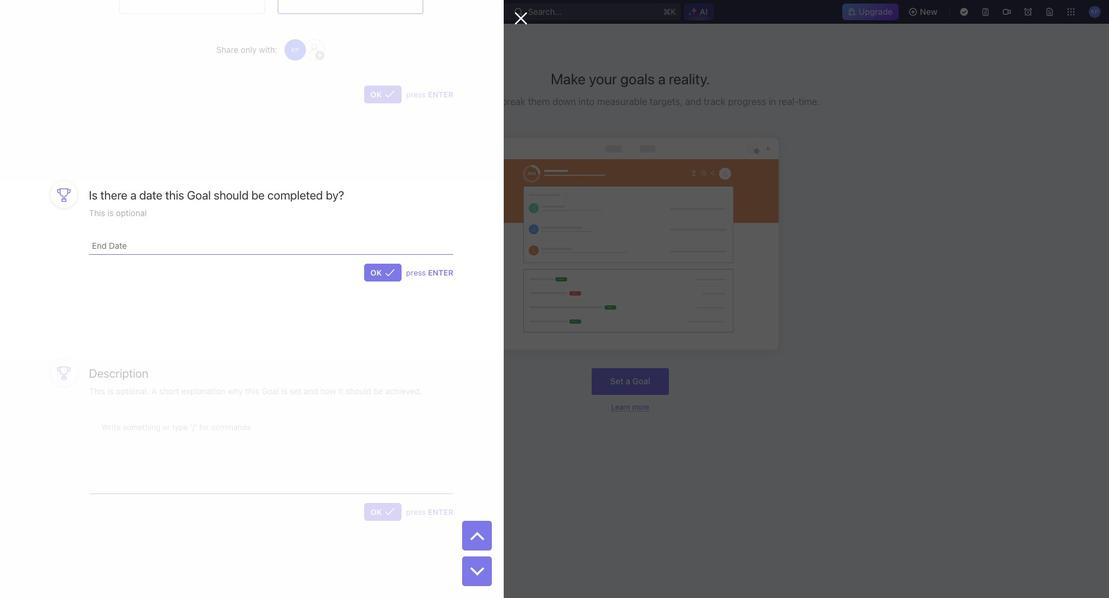 Task type: describe. For each thing, give the bounding box(es) containing it.
is there a date this goal should be completed by? this is optional
[[89, 188, 344, 218]]

0 vertical spatial a
[[658, 70, 666, 87]]

1 horizontal spatial goal
[[632, 376, 650, 386]]

press for 3rd ok button from the top
[[406, 507, 426, 517]]

be
[[251, 188, 265, 202]]

share only with:
[[216, 44, 277, 55]]

2 ok button from the top
[[364, 264, 401, 282]]

upgrade link
[[842, 4, 899, 20]]

goals
[[620, 70, 655, 87]]

them
[[528, 96, 550, 107]]

2 vertical spatial a
[[626, 376, 630, 386]]

track
[[704, 96, 726, 107]]

and
[[685, 96, 701, 107]]

learn
[[611, 402, 630, 411]]

reality.
[[669, 70, 710, 87]]

goal inside is there a date this goal should be completed by? this is optional
[[187, 188, 211, 202]]

time.
[[798, 96, 820, 107]]

measurable
[[597, 96, 647, 107]]

date
[[139, 188, 162, 202]]

real-
[[779, 96, 798, 107]]

this
[[89, 208, 105, 218]]

targets,
[[650, 96, 683, 107]]

progress
[[728, 96, 766, 107]]

ok for 3rd ok button from the bottom
[[370, 90, 382, 99]]

in
[[769, 96, 776, 107]]

ok for 2nd ok button from the top of the page
[[370, 268, 382, 278]]

create goals, break them down into measurable targets, and track progress in real-time.
[[441, 96, 820, 107]]

optional
[[116, 208, 147, 218]]

learn more link
[[611, 402, 649, 411]]

ok for 3rd ok button from the top
[[370, 507, 382, 517]]

is
[[89, 188, 98, 202]]

down
[[552, 96, 576, 107]]

set a goal
[[610, 376, 650, 386]]

this
[[165, 188, 184, 202]]

upgrade
[[859, 7, 893, 17]]

new
[[920, 7, 937, 17]]

completed
[[267, 188, 323, 202]]

press enter for 2nd ok button from the top of the page
[[406, 268, 453, 278]]

enter for 3rd ok button from the top
[[428, 507, 453, 517]]



Task type: vqa. For each thing, say whether or not it's contained in the screenshot.
the middle the a
yes



Task type: locate. For each thing, give the bounding box(es) containing it.
3 press enter from the top
[[406, 507, 453, 517]]

enter for 2nd ok button from the top of the page
[[428, 268, 453, 278]]

goal
[[187, 188, 211, 202], [632, 376, 650, 386]]

there
[[100, 188, 127, 202]]

0 vertical spatial enter
[[428, 90, 453, 99]]

press enter for 3rd ok button from the top
[[406, 507, 453, 517]]

3 ok from the top
[[370, 507, 382, 517]]

press enter
[[406, 90, 453, 99], [406, 268, 453, 278], [406, 507, 453, 517]]

share
[[216, 44, 238, 55]]

make
[[551, 70, 586, 87]]

dialog containing is there a date this goal should be completed by?
[[0, 0, 527, 598]]

0 vertical spatial goal
[[187, 188, 211, 202]]

3 ok button from the top
[[364, 503, 401, 521]]

1 press enter from the top
[[406, 90, 453, 99]]

2 vertical spatial enter
[[428, 507, 453, 517]]

1 vertical spatial press
[[406, 268, 426, 278]]

3 enter from the top
[[428, 507, 453, 517]]

learn more
[[611, 402, 649, 411]]

2 ok from the top
[[370, 268, 382, 278]]

tree inside the sidebar navigation
[[5, 247, 146, 327]]

0 vertical spatial ok button
[[364, 85, 401, 103]]

more
[[632, 402, 649, 411]]

2 vertical spatial press enter
[[406, 507, 453, 517]]

ok button
[[364, 85, 401, 103], [364, 264, 401, 282], [364, 503, 401, 521]]

break
[[501, 96, 525, 107]]

by?
[[326, 188, 344, 202]]

a left date
[[130, 188, 136, 202]]

0 horizontal spatial a
[[130, 188, 136, 202]]

1 vertical spatial press enter
[[406, 268, 453, 278]]

1 press from the top
[[406, 90, 426, 99]]

only
[[241, 44, 257, 55]]

tree
[[5, 247, 146, 327]]

⌘k
[[663, 7, 676, 17]]

0 vertical spatial press enter
[[406, 90, 453, 99]]

sidebar navigation
[[0, 24, 151, 598]]

2 horizontal spatial a
[[658, 70, 666, 87]]

1 horizontal spatial a
[[626, 376, 630, 386]]

dialog
[[0, 0, 527, 598]]

a inside is there a date this goal should be completed by? this is optional
[[130, 188, 136, 202]]

goal right this
[[187, 188, 211, 202]]

press enter for 3rd ok button from the bottom
[[406, 90, 453, 99]]

0 vertical spatial ok
[[370, 90, 382, 99]]

with:
[[259, 44, 277, 55]]

1 vertical spatial ok
[[370, 268, 382, 278]]

1 vertical spatial ok button
[[364, 264, 401, 282]]

enter
[[428, 90, 453, 99], [428, 268, 453, 278], [428, 507, 453, 517]]

3 press from the top
[[406, 507, 426, 517]]

1 ok from the top
[[370, 90, 382, 99]]

create
[[441, 96, 469, 107]]

1 enter from the top
[[428, 90, 453, 99]]

2 press enter from the top
[[406, 268, 453, 278]]

new button
[[903, 2, 944, 21]]

should
[[214, 188, 249, 202]]

a
[[658, 70, 666, 87], [130, 188, 136, 202], [626, 376, 630, 386]]

1 vertical spatial enter
[[428, 268, 453, 278]]

your
[[589, 70, 617, 87]]

enter for 3rd ok button from the bottom
[[428, 90, 453, 99]]

press
[[406, 90, 426, 99], [406, 268, 426, 278], [406, 507, 426, 517]]

ok
[[370, 90, 382, 99], [370, 268, 382, 278], [370, 507, 382, 517]]

2 vertical spatial press
[[406, 507, 426, 517]]

make your goals a reality.
[[551, 70, 710, 87]]

2 vertical spatial ok
[[370, 507, 382, 517]]

a right set
[[626, 376, 630, 386]]

search...
[[528, 7, 562, 17]]

End Date text field
[[92, 237, 429, 254]]

into
[[578, 96, 595, 107]]

2 press from the top
[[406, 268, 426, 278]]

1 vertical spatial a
[[130, 188, 136, 202]]

press for 3rd ok button from the bottom
[[406, 90, 426, 99]]

0 horizontal spatial goal
[[187, 188, 211, 202]]

press for 2nd ok button from the top of the page
[[406, 268, 426, 278]]

set
[[610, 376, 623, 386]]

is
[[107, 208, 114, 218]]

description
[[89, 367, 149, 380]]

2 vertical spatial ok button
[[364, 503, 401, 521]]

a up targets, on the right top of the page
[[658, 70, 666, 87]]

1 vertical spatial goal
[[632, 376, 650, 386]]

goals,
[[472, 96, 499, 107]]

1 ok button from the top
[[364, 85, 401, 103]]

goal right set
[[632, 376, 650, 386]]

0 vertical spatial press
[[406, 90, 426, 99]]

2 enter from the top
[[428, 268, 453, 278]]



